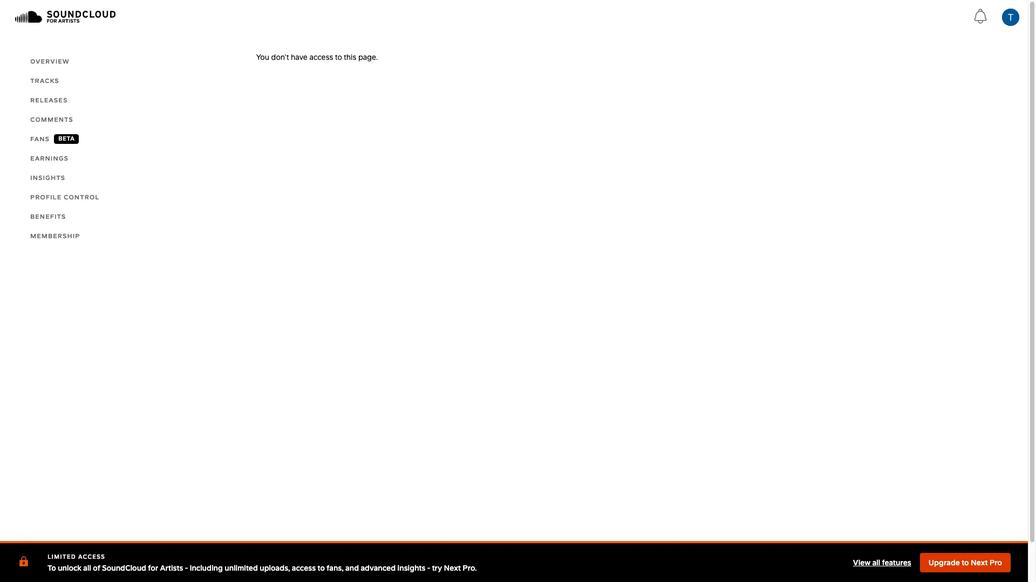 Task type: locate. For each thing, give the bounding box(es) containing it.
overview link
[[0, 52, 99, 71]]

lock image
[[17, 556, 30, 569]]

uploads,
[[260, 564, 290, 573]]

- left try
[[427, 564, 430, 573]]

for
[[148, 564, 158, 573]]

pro
[[990, 559, 1002, 568]]

unlock
[[58, 564, 81, 573]]

0 horizontal spatial soundcloud
[[102, 564, 146, 573]]

benefits
[[30, 213, 66, 221]]

earnings link
[[0, 149, 99, 168]]

access
[[309, 53, 333, 62], [292, 564, 316, 573]]

to
[[335, 53, 342, 62], [962, 559, 969, 568], [318, 564, 325, 573]]

next left pro
[[971, 559, 988, 568]]

overview
[[30, 58, 70, 65]]

soundcloud
[[102, 564, 146, 573], [362, 565, 402, 573]]

-
[[185, 564, 188, 573], [427, 564, 430, 573]]

tracks
[[30, 77, 59, 85]]

toggle dark mode
[[429, 565, 489, 573]]

2 - from the left
[[427, 564, 430, 573]]

next inside button
[[971, 559, 988, 568]]

1 vertical spatial access
[[292, 564, 316, 573]]

1 horizontal spatial all
[[872, 559, 880, 568]]

upgrade to next pro button
[[920, 554, 1011, 573]]

control
[[64, 194, 99, 201]]

next right try
[[444, 564, 461, 573]]

- right artists
[[185, 564, 188, 573]]

all inside limited access to unlock all of soundcloud for artists - including unlimited uploads, access to fans, and advanced insights - try next pro.
[[83, 564, 91, 573]]

0 horizontal spatial to
[[318, 564, 325, 573]]

limited
[[47, 554, 76, 561]]

page.
[[358, 53, 378, 62]]

all left of
[[83, 564, 91, 573]]

this
[[344, 53, 356, 62]]

toggle
[[429, 565, 452, 573]]

don't
[[271, 53, 289, 62]]

soundcloud right of
[[102, 564, 146, 573]]

0 horizontal spatial next
[[444, 564, 461, 573]]

dark
[[454, 565, 469, 573]]

advanced
[[361, 564, 396, 573]]

0 horizontal spatial -
[[185, 564, 188, 573]]

all
[[872, 559, 880, 568], [83, 564, 91, 573]]

access right uploads,
[[292, 564, 316, 573]]

beta
[[58, 135, 75, 142]]

comments
[[30, 116, 73, 124]]

soundcloud right and
[[362, 565, 402, 573]]

1 horizontal spatial -
[[427, 564, 430, 573]]

membership link
[[0, 227, 99, 246]]

access inside limited access to unlock all of soundcloud for artists - including unlimited uploads, access to fans, and advanced insights - try next pro.
[[292, 564, 316, 573]]

1 horizontal spatial to
[[335, 53, 342, 62]]

including
[[190, 564, 223, 573]]

upgrade to next pro
[[929, 559, 1002, 568]]

0 horizontal spatial all
[[83, 564, 91, 573]]

to left fans,
[[318, 564, 325, 573]]

to left this at the top left of page
[[335, 53, 342, 62]]

1 - from the left
[[185, 564, 188, 573]]

soundcloud inside limited access to unlock all of soundcloud for artists - including unlimited uploads, access to fans, and advanced insights - try next pro.
[[102, 564, 146, 573]]

access right have
[[309, 53, 333, 62]]

have
[[291, 53, 308, 62]]

and
[[345, 564, 359, 573]]

to right upgrade
[[962, 559, 969, 568]]

insights
[[30, 174, 65, 182]]

unlimited
[[225, 564, 258, 573]]

2 horizontal spatial to
[[962, 559, 969, 568]]

next
[[971, 559, 988, 568], [444, 564, 461, 573]]

all right view
[[872, 559, 880, 568]]

1 horizontal spatial next
[[971, 559, 988, 568]]



Task type: vqa. For each thing, say whether or not it's contained in the screenshot.
Releases
yes



Task type: describe. For each thing, give the bounding box(es) containing it.
all inside button
[[872, 559, 880, 568]]

releases link
[[0, 91, 99, 110]]

view
[[853, 559, 871, 568]]

comments link
[[0, 110, 99, 130]]

next inside limited access to unlock all of soundcloud for artists - including unlimited uploads, access to fans, and advanced insights - try next pro.
[[444, 564, 461, 573]]

pro.
[[463, 564, 477, 573]]

earnings
[[30, 155, 69, 162]]

profile control
[[30, 194, 99, 201]]

soundcloud 2023
[[362, 565, 421, 573]]

1 horizontal spatial soundcloud
[[362, 565, 402, 573]]

tracks link
[[0, 71, 99, 91]]

fans
[[30, 135, 50, 143]]

0 vertical spatial access
[[309, 53, 333, 62]]

to inside button
[[962, 559, 969, 568]]

to
[[47, 564, 56, 573]]

you
[[256, 53, 269, 62]]

fans,
[[327, 564, 344, 573]]

artists
[[160, 564, 183, 573]]

releases
[[30, 97, 68, 104]]

2023
[[404, 565, 421, 573]]

insights
[[397, 564, 425, 573]]

benefits link
[[0, 207, 99, 227]]

mode
[[470, 565, 489, 573]]

user avatar image
[[1002, 9, 1019, 26]]

access
[[78, 554, 105, 561]]

view all features
[[853, 559, 911, 568]]

of
[[93, 564, 100, 573]]

limited access to unlock all of soundcloud for artists - including unlimited uploads, access to fans, and advanced insights - try next pro.
[[47, 554, 477, 573]]

features
[[882, 559, 911, 568]]

view all features button
[[844, 554, 920, 573]]

notification bell image
[[972, 7, 989, 25]]

profile
[[30, 194, 62, 201]]

insights link
[[0, 168, 99, 188]]

to inside limited access to unlock all of soundcloud for artists - including unlimited uploads, access to fans, and advanced insights - try next pro.
[[318, 564, 325, 573]]

profile control link
[[0, 188, 99, 207]]

upgrade
[[929, 559, 960, 568]]

you don't have access to this page.
[[256, 53, 378, 62]]

try
[[432, 564, 442, 573]]

membership
[[30, 233, 80, 240]]

toggle dark mode button
[[429, 564, 489, 574]]

soundcloud for artists image
[[15, 11, 115, 23]]



